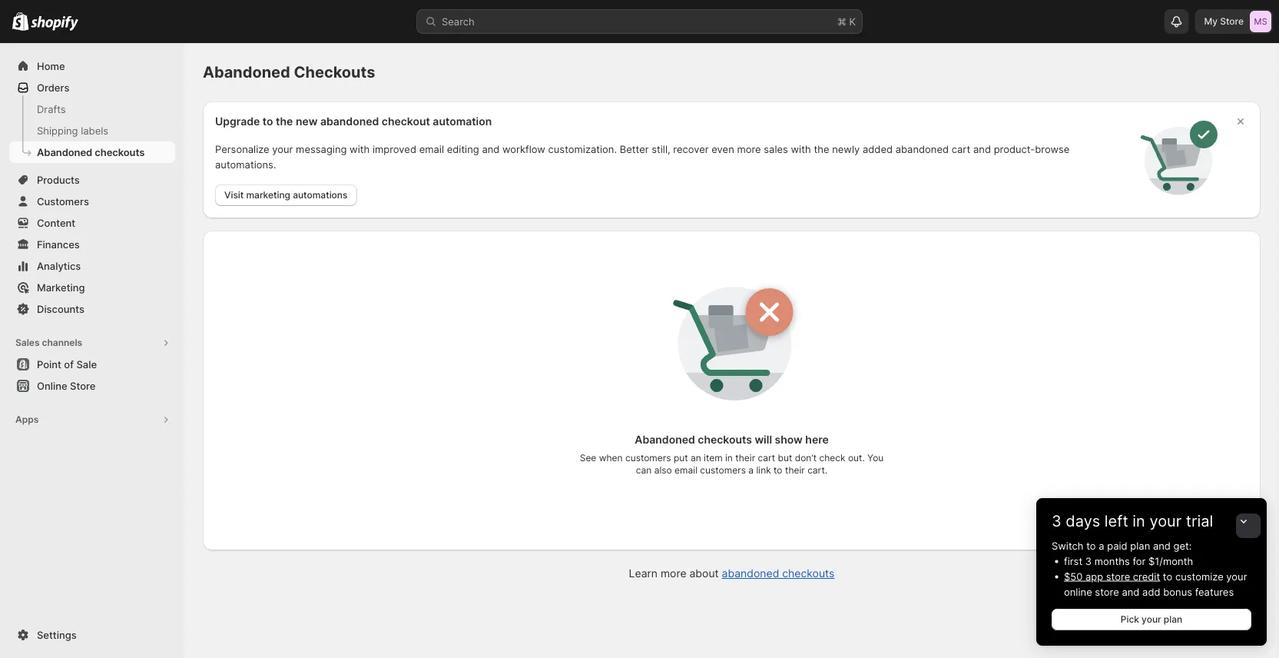 Task type: locate. For each thing, give the bounding box(es) containing it.
your up features
[[1227, 570, 1248, 582]]

sales channels
[[15, 337, 82, 348]]

0 vertical spatial abandoned
[[203, 63, 290, 81]]

0 horizontal spatial checkouts
[[95, 146, 145, 158]]

online store button
[[0, 375, 184, 397]]

email left editing
[[419, 143, 444, 155]]

checkouts for abandoned checkouts will show here see when customers put an item in their cart but don't check out. you can also email customers a link to their cart.
[[698, 433, 753, 446]]

your inside dropdown button
[[1150, 512, 1182, 530]]

0 horizontal spatial abandoned
[[37, 146, 92, 158]]

in right left
[[1133, 512, 1146, 530]]

and
[[482, 143, 500, 155], [974, 143, 992, 155], [1154, 540, 1171, 552], [1123, 586, 1140, 598]]

abandoned checkouts
[[203, 63, 375, 81]]

abandoned inside abandoned checkouts will show here see when customers put an item in their cart but don't check out. you can also email customers a link to their cart.
[[635, 433, 696, 446]]

0 vertical spatial more
[[738, 143, 762, 155]]

3 days left in your trial element
[[1037, 538, 1268, 646]]

your up get:
[[1150, 512, 1182, 530]]

⌘ k
[[838, 15, 856, 27]]

store down sale
[[70, 380, 96, 392]]

2 vertical spatial abandoned
[[635, 433, 696, 446]]

pick
[[1121, 614, 1140, 625]]

0 vertical spatial abandoned
[[320, 115, 379, 128]]

to down $1/month
[[1164, 570, 1173, 582]]

get:
[[1174, 540, 1193, 552]]

to inside "to customize your online store and add bonus features"
[[1164, 570, 1173, 582]]

personalize your messaging with improved email editing and workflow customization. better still, recover even more sales with the newly added abandoned cart and product-browse automations.
[[215, 143, 1070, 170]]

customers up can
[[626, 452, 672, 464]]

0 vertical spatial cart
[[952, 143, 971, 155]]

0 horizontal spatial email
[[419, 143, 444, 155]]

$50
[[1065, 570, 1083, 582]]

discounts link
[[9, 298, 175, 320]]

here
[[806, 433, 829, 446]]

add
[[1143, 586, 1161, 598]]

even
[[712, 143, 735, 155]]

my
[[1205, 16, 1219, 27]]

more right "even"
[[738, 143, 762, 155]]

0 vertical spatial a
[[749, 465, 754, 476]]

0 horizontal spatial shopify image
[[12, 12, 29, 31]]

abandoned
[[203, 63, 290, 81], [37, 146, 92, 158], [635, 433, 696, 446]]

0 vertical spatial store
[[1221, 16, 1245, 27]]

apps button
[[9, 409, 175, 430]]

0 vertical spatial customers
[[626, 452, 672, 464]]

2 horizontal spatial abandoned
[[635, 433, 696, 446]]

and left product-
[[974, 143, 992, 155]]

1 vertical spatial store
[[70, 380, 96, 392]]

0 vertical spatial in
[[726, 452, 733, 464]]

content link
[[9, 212, 175, 234]]

a
[[749, 465, 754, 476], [1099, 540, 1105, 552]]

1 horizontal spatial checkouts
[[698, 433, 753, 446]]

cart up link at the bottom of page
[[758, 452, 776, 464]]

0 horizontal spatial the
[[276, 115, 293, 128]]

1 vertical spatial their
[[786, 465, 805, 476]]

to customize your online store and add bonus features
[[1065, 570, 1248, 598]]

the inside the personalize your messaging with improved email editing and workflow customization. better still, recover even more sales with the newly added abandoned cart and product-browse automations.
[[814, 143, 830, 155]]

customers
[[626, 452, 672, 464], [701, 465, 746, 476]]

shipping labels
[[37, 125, 108, 136]]

with right sales
[[791, 143, 812, 155]]

shopify image
[[12, 12, 29, 31], [31, 16, 79, 31]]

more right learn at the bottom of the page
[[661, 567, 687, 580]]

to
[[263, 115, 273, 128], [774, 465, 783, 476], [1087, 540, 1097, 552], [1164, 570, 1173, 582]]

the
[[276, 115, 293, 128], [814, 143, 830, 155]]

and right editing
[[482, 143, 500, 155]]

messaging
[[296, 143, 347, 155]]

email inside abandoned checkouts will show here see when customers put an item in their cart but don't check out. you can also email customers a link to their cart.
[[675, 465, 698, 476]]

home link
[[9, 55, 175, 77]]

in
[[726, 452, 733, 464], [1133, 512, 1146, 530]]

checkouts inside abandoned checkouts will show here see when customers put an item in their cart but don't check out. you can also email customers a link to their cart.
[[698, 433, 753, 446]]

2 with from the left
[[791, 143, 812, 155]]

1 vertical spatial in
[[1133, 512, 1146, 530]]

1 horizontal spatial the
[[814, 143, 830, 155]]

switch to a paid plan and get:
[[1052, 540, 1193, 552]]

plan
[[1131, 540, 1151, 552], [1165, 614, 1183, 625]]

bonus
[[1164, 586, 1193, 598]]

to down but
[[774, 465, 783, 476]]

0 horizontal spatial a
[[749, 465, 754, 476]]

1 vertical spatial email
[[675, 465, 698, 476]]

1 horizontal spatial in
[[1133, 512, 1146, 530]]

abandoned up put
[[635, 433, 696, 446]]

a left paid
[[1099, 540, 1105, 552]]

1 horizontal spatial more
[[738, 143, 762, 155]]

1 vertical spatial store
[[1096, 586, 1120, 598]]

2 vertical spatial abandoned
[[722, 567, 780, 580]]

1 horizontal spatial with
[[791, 143, 812, 155]]

1 vertical spatial a
[[1099, 540, 1105, 552]]

new
[[296, 115, 318, 128]]

1 vertical spatial more
[[661, 567, 687, 580]]

store down $50 app store credit link
[[1096, 586, 1120, 598]]

see
[[580, 452, 597, 464]]

product-
[[994, 143, 1036, 155]]

1 horizontal spatial 3
[[1086, 555, 1092, 567]]

my store image
[[1251, 11, 1272, 32]]

store right my
[[1221, 16, 1245, 27]]

store
[[1107, 570, 1131, 582], [1096, 586, 1120, 598]]

abandoned for abandoned checkouts
[[203, 63, 290, 81]]

0 horizontal spatial cart
[[758, 452, 776, 464]]

in right item
[[726, 452, 733, 464]]

0 vertical spatial the
[[276, 115, 293, 128]]

1 vertical spatial checkouts
[[698, 433, 753, 446]]

1 horizontal spatial cart
[[952, 143, 971, 155]]

the left "newly"
[[814, 143, 830, 155]]

abandoned down shipping
[[37, 146, 92, 158]]

your inside "to customize your online store and add bonus features"
[[1227, 570, 1248, 582]]

1 vertical spatial the
[[814, 143, 830, 155]]

1 horizontal spatial their
[[786, 465, 805, 476]]

1 horizontal spatial abandoned
[[722, 567, 780, 580]]

0 horizontal spatial 3
[[1052, 512, 1062, 530]]

0 horizontal spatial with
[[350, 143, 370, 155]]

1 vertical spatial abandoned
[[37, 146, 92, 158]]

cart
[[952, 143, 971, 155], [758, 452, 776, 464]]

left
[[1105, 512, 1129, 530]]

their down "will"
[[736, 452, 756, 464]]

in inside abandoned checkouts will show here see when customers put an item in their cart but don't check out. you can also email customers a link to their cart.
[[726, 452, 733, 464]]

store down months on the bottom right of the page
[[1107, 570, 1131, 582]]

store inside "to customize your online store and add bonus features"
[[1096, 586, 1120, 598]]

1 vertical spatial customers
[[701, 465, 746, 476]]

cart inside abandoned checkouts will show here see when customers put an item in their cart but don't check out. you can also email customers a link to their cart.
[[758, 452, 776, 464]]

abandoned
[[320, 115, 379, 128], [896, 143, 949, 155], [722, 567, 780, 580]]

abandoned up messaging
[[320, 115, 379, 128]]

2 horizontal spatial abandoned
[[896, 143, 949, 155]]

visit
[[224, 189, 244, 201]]

abandoned right about
[[722, 567, 780, 580]]

customers down item
[[701, 465, 746, 476]]

0 vertical spatial 3
[[1052, 512, 1062, 530]]

check
[[820, 452, 846, 464]]

store inside button
[[70, 380, 96, 392]]

point of sale link
[[9, 354, 175, 375]]

checkouts
[[294, 63, 375, 81]]

plan down bonus at the bottom right
[[1165, 614, 1183, 625]]

2 vertical spatial checkouts
[[783, 567, 835, 580]]

store for online store
[[70, 380, 96, 392]]

0 horizontal spatial abandoned
[[320, 115, 379, 128]]

1 horizontal spatial abandoned
[[203, 63, 290, 81]]

with down upgrade to the new abandoned checkout automation
[[350, 143, 370, 155]]

more inside the personalize your messaging with improved email editing and workflow customization. better still, recover even more sales with the newly added abandoned cart and product-browse automations.
[[738, 143, 762, 155]]

your left messaging
[[272, 143, 293, 155]]

3 days left in your trial
[[1052, 512, 1214, 530]]

$1/month
[[1149, 555, 1194, 567]]

0 horizontal spatial plan
[[1131, 540, 1151, 552]]

1 horizontal spatial a
[[1099, 540, 1105, 552]]

checkouts for abandoned checkouts
[[95, 146, 145, 158]]

1 horizontal spatial store
[[1221, 16, 1245, 27]]

1 vertical spatial abandoned
[[896, 143, 949, 155]]

automation
[[433, 115, 492, 128]]

0 horizontal spatial in
[[726, 452, 733, 464]]

0 vertical spatial email
[[419, 143, 444, 155]]

abandoned up upgrade
[[203, 63, 290, 81]]

online
[[37, 380, 67, 392]]

with
[[350, 143, 370, 155], [791, 143, 812, 155]]

1 horizontal spatial plan
[[1165, 614, 1183, 625]]

1 horizontal spatial email
[[675, 465, 698, 476]]

about
[[690, 567, 719, 580]]

abandoned right added
[[896, 143, 949, 155]]

abandoned checkouts
[[37, 146, 145, 158]]

finances link
[[9, 234, 175, 255]]

recover
[[674, 143, 709, 155]]

days
[[1067, 512, 1101, 530]]

email down put
[[675, 465, 698, 476]]

0 vertical spatial checkouts
[[95, 146, 145, 158]]

for
[[1133, 555, 1146, 567]]

shipping labels link
[[9, 120, 175, 141]]

3 right the first
[[1086, 555, 1092, 567]]

the left 'new'
[[276, 115, 293, 128]]

plan up for
[[1131, 540, 1151, 552]]

0 vertical spatial their
[[736, 452, 756, 464]]

1 vertical spatial cart
[[758, 452, 776, 464]]

workflow
[[503, 143, 546, 155]]

credit
[[1134, 570, 1161, 582]]

0 horizontal spatial more
[[661, 567, 687, 580]]

cart left product-
[[952, 143, 971, 155]]

2 horizontal spatial checkouts
[[783, 567, 835, 580]]

3 left 'days'
[[1052, 512, 1062, 530]]

3 inside dropdown button
[[1052, 512, 1062, 530]]

their down but
[[786, 465, 805, 476]]

point of sale button
[[0, 354, 184, 375]]

don't
[[795, 452, 817, 464]]

online store link
[[9, 375, 175, 397]]

point of sale
[[37, 358, 97, 370]]

email
[[419, 143, 444, 155], [675, 465, 698, 476]]

a inside abandoned checkouts will show here see when customers put an item in their cart but don't check out. you can also email customers a link to their cart.
[[749, 465, 754, 476]]

customize
[[1176, 570, 1224, 582]]

a left link at the bottom of page
[[749, 465, 754, 476]]

cart inside the personalize your messaging with improved email editing and workflow customization. better still, recover even more sales with the newly added abandoned cart and product-browse automations.
[[952, 143, 971, 155]]

settings link
[[9, 624, 175, 646]]

analytics
[[37, 260, 81, 272]]

$50 app store credit link
[[1065, 570, 1161, 582]]

0 horizontal spatial store
[[70, 380, 96, 392]]

you
[[868, 452, 884, 464]]

in inside 3 days left in your trial dropdown button
[[1133, 512, 1146, 530]]

and left add
[[1123, 586, 1140, 598]]

item
[[704, 452, 723, 464]]

1 vertical spatial plan
[[1165, 614, 1183, 625]]



Task type: describe. For each thing, give the bounding box(es) containing it.
discounts
[[37, 303, 85, 315]]

orders
[[37, 81, 70, 93]]

channels
[[42, 337, 82, 348]]

0 vertical spatial plan
[[1131, 540, 1151, 552]]

store for my store
[[1221, 16, 1245, 27]]

also
[[655, 465, 672, 476]]

to right "switch"
[[1087, 540, 1097, 552]]

switch
[[1052, 540, 1084, 552]]

to inside abandoned checkouts will show here see when customers put an item in their cart but don't check out. you can also email customers a link to their cart.
[[774, 465, 783, 476]]

sales
[[764, 143, 789, 155]]

automations.
[[215, 158, 276, 170]]

0 horizontal spatial customers
[[626, 452, 672, 464]]

customization.
[[549, 143, 617, 155]]

upgrade
[[215, 115, 260, 128]]

online store
[[37, 380, 96, 392]]

cart.
[[808, 465, 828, 476]]

marketing link
[[9, 277, 175, 298]]

app
[[1086, 570, 1104, 582]]

editing
[[447, 143, 479, 155]]

point
[[37, 358, 61, 370]]

visit marketing automations button
[[215, 184, 357, 206]]

learn more about abandoned checkouts
[[629, 567, 835, 580]]

1 horizontal spatial customers
[[701, 465, 746, 476]]

first
[[1065, 555, 1083, 567]]

improved
[[373, 143, 417, 155]]

products
[[37, 174, 80, 186]]

abandoned checkouts link
[[9, 141, 175, 163]]

pick your plan link
[[1052, 609, 1252, 630]]

online
[[1065, 586, 1093, 598]]

drafts link
[[9, 98, 175, 120]]

1 vertical spatial 3
[[1086, 555, 1092, 567]]

your right pick on the right bottom of the page
[[1142, 614, 1162, 625]]

$50 app store credit
[[1065, 570, 1161, 582]]

will
[[755, 433, 773, 446]]

labels
[[81, 125, 108, 136]]

search
[[442, 15, 475, 27]]

learn
[[629, 567, 658, 580]]

marketing
[[37, 281, 85, 293]]

abandoned for abandoned checkouts
[[37, 146, 92, 158]]

your inside the personalize your messaging with improved email editing and workflow customization. better still, recover even more sales with the newly added abandoned cart and product-browse automations.
[[272, 143, 293, 155]]

abandoned checkouts will show here see when customers put an item in their cart but don't check out. you can also email customers a link to their cart.
[[580, 433, 884, 476]]

of
[[64, 358, 74, 370]]

when
[[599, 452, 623, 464]]

and up $1/month
[[1154, 540, 1171, 552]]

analytics link
[[9, 255, 175, 277]]

upgrade to the new abandoned checkout automation
[[215, 115, 492, 128]]

orders link
[[9, 77, 175, 98]]

content
[[37, 217, 75, 229]]

browse
[[1036, 143, 1070, 155]]

paid
[[1108, 540, 1128, 552]]

an
[[691, 452, 702, 464]]

drafts
[[37, 103, 66, 115]]

show
[[775, 433, 803, 446]]

0 horizontal spatial their
[[736, 452, 756, 464]]

shipping
[[37, 125, 78, 136]]

features
[[1196, 586, 1235, 598]]

still,
[[652, 143, 671, 155]]

can
[[636, 465, 652, 476]]

sale
[[76, 358, 97, 370]]

out.
[[849, 452, 865, 464]]

abandoned checkout image image
[[1142, 119, 1218, 196]]

personalize
[[215, 143, 270, 155]]

k
[[850, 15, 856, 27]]

put
[[674, 452, 688, 464]]

finances
[[37, 238, 80, 250]]

abandoned checkouts link
[[722, 567, 835, 580]]

customers
[[37, 195, 89, 207]]

marketing
[[246, 189, 291, 201]]

my store
[[1205, 16, 1245, 27]]

months
[[1095, 555, 1131, 567]]

apps
[[15, 414, 39, 425]]

abandoned inside the personalize your messaging with improved email editing and workflow customization. better still, recover even more sales with the newly added abandoned cart and product-browse automations.
[[896, 143, 949, 155]]

settings
[[37, 629, 77, 641]]

1 with from the left
[[350, 143, 370, 155]]

and inside "to customize your online store and add bonus features"
[[1123, 586, 1140, 598]]

automations
[[293, 189, 348, 201]]

0 vertical spatial store
[[1107, 570, 1131, 582]]

better
[[620, 143, 649, 155]]

checkout
[[382, 115, 430, 128]]

but
[[778, 452, 793, 464]]

3 days left in your trial button
[[1037, 498, 1268, 530]]

1 horizontal spatial shopify image
[[31, 16, 79, 31]]

email inside the personalize your messaging with improved email editing and workflow customization. better still, recover even more sales with the newly added abandoned cart and product-browse automations.
[[419, 143, 444, 155]]

⌘
[[838, 15, 847, 27]]

to right upgrade
[[263, 115, 273, 128]]

visit marketing automations
[[224, 189, 348, 201]]

newly
[[833, 143, 860, 155]]



Task type: vqa. For each thing, say whether or not it's contained in the screenshot.
list
no



